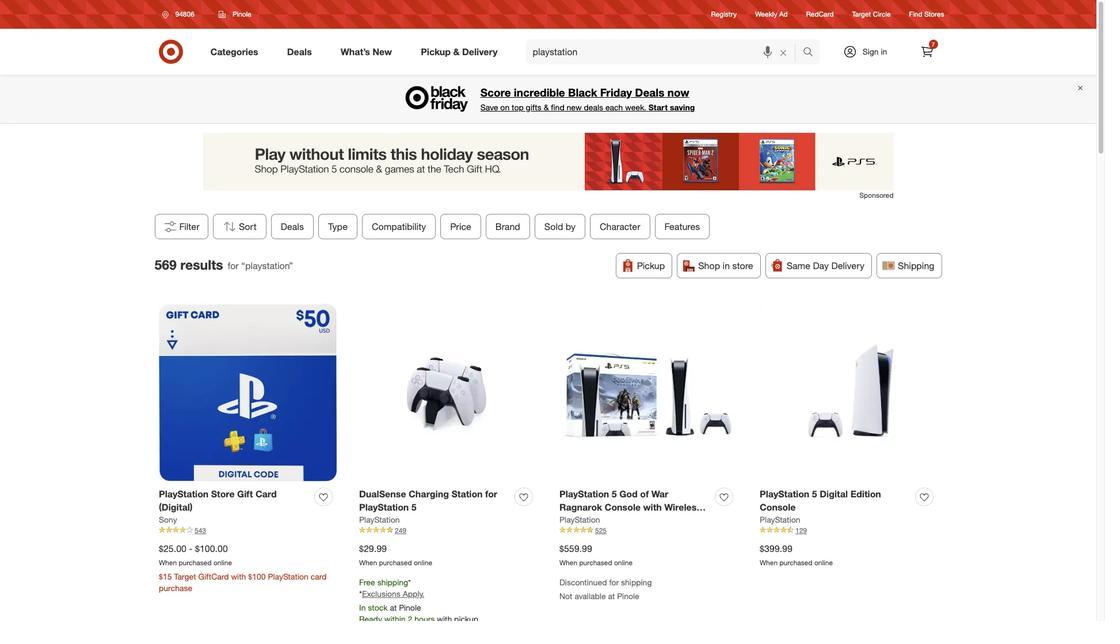 Task type: locate. For each thing, give the bounding box(es) containing it.
shipping down $559.99 when purchased online
[[621, 578, 652, 588]]

$29.99
[[359, 543, 387, 555]]

129 link
[[760, 526, 938, 536]]

purchased for $559.99
[[579, 559, 612, 568]]

2 shipping from the left
[[621, 578, 652, 588]]

same day delivery
[[787, 260, 865, 272]]

1 horizontal spatial shipping
[[621, 578, 652, 588]]

target inside $25.00 - $100.00 when purchased online $15 target giftcard with $100 playstation card purchase
[[174, 572, 196, 582]]

5 inside playstation 5 digital edition console
[[812, 489, 817, 500]]

pinole down apply. at the bottom left of the page
[[399, 604, 421, 613]]

4 purchased from the left
[[780, 559, 813, 568]]

find stores link
[[909, 9, 944, 19]]

1 horizontal spatial playstation link
[[560, 515, 600, 526]]

2 horizontal spatial playstation link
[[760, 515, 800, 526]]

when inside $29.99 when purchased online
[[359, 559, 377, 568]]

pinole up categories link
[[233, 10, 251, 18]]

2 console from the left
[[760, 502, 796, 514]]

purchased inside $559.99 when purchased online
[[579, 559, 612, 568]]

price button
[[440, 214, 481, 240]]

5 left god at the right of the page
[[612, 489, 617, 500]]

deals inside score incredible black friday deals now save on top gifts & find new deals each week. start saving
[[635, 86, 665, 99]]

1 horizontal spatial with
[[643, 502, 662, 514]]

5 left digital
[[812, 489, 817, 500]]

playstation link
[[359, 515, 400, 526], [560, 515, 600, 526], [760, 515, 800, 526]]

$100
[[248, 572, 266, 582]]

1 shipping from the left
[[377, 578, 408, 588]]

price
[[450, 221, 471, 233]]

at
[[608, 592, 615, 602], [390, 604, 397, 613]]

5 for god
[[612, 489, 617, 500]]

0 horizontal spatial console
[[605, 502, 641, 514]]

card
[[256, 489, 277, 500]]

3 online from the left
[[614, 559, 633, 568]]

when inside $399.99 when purchased online
[[760, 559, 778, 568]]

store
[[211, 489, 235, 500]]

* up apply. at the bottom left of the page
[[408, 578, 411, 588]]

in
[[359, 604, 366, 613]]

0 horizontal spatial delivery
[[462, 46, 498, 57]]

purchased
[[179, 559, 212, 568], [379, 559, 412, 568], [579, 559, 612, 568], [780, 559, 813, 568]]

type
[[328, 221, 347, 233]]

0 horizontal spatial with
[[231, 572, 246, 582]]

0 horizontal spatial pickup
[[421, 46, 451, 57]]

delivery for same day delivery
[[832, 260, 865, 272]]

2 online from the left
[[414, 559, 432, 568]]

525
[[595, 527, 607, 535]]

1 horizontal spatial &
[[544, 103, 549, 112]]

god
[[620, 489, 638, 500]]

2 vertical spatial for
[[609, 578, 619, 588]]

in inside shop in store button
[[723, 260, 730, 272]]

playstation link for playstation 5 digital edition console
[[760, 515, 800, 526]]

dualsense charging station for playstation 5 image
[[359, 304, 537, 482], [359, 304, 537, 482]]

delivery up score
[[462, 46, 498, 57]]

for right results
[[228, 260, 239, 272]]

* down free
[[359, 590, 362, 600]]

pickup down features
[[637, 260, 665, 272]]

0 horizontal spatial at
[[390, 604, 397, 613]]

free shipping * * exclusions apply.
[[359, 578, 424, 600]]

delivery
[[462, 46, 498, 57], [832, 260, 865, 272]]

2 vertical spatial pinole
[[399, 604, 421, 613]]

playstation link for dualsense charging station for playstation 5
[[359, 515, 400, 526]]

0 horizontal spatial for
[[228, 260, 239, 272]]

5
[[612, 489, 617, 500], [812, 489, 817, 500], [411, 502, 417, 514]]

1 purchased from the left
[[179, 559, 212, 568]]

when for $29.99
[[359, 559, 377, 568]]

1 horizontal spatial at
[[608, 592, 615, 602]]

0 vertical spatial deals
[[287, 46, 312, 57]]

at inside discontinued for shipping not available at pinole
[[608, 592, 615, 602]]

playstation store gift card (digital) image
[[159, 304, 337, 482]]

1 vertical spatial deals
[[635, 86, 665, 99]]

1 online from the left
[[214, 559, 232, 568]]

0 vertical spatial in
[[881, 47, 887, 56]]

playstation 5 digital edition console
[[760, 489, 881, 514]]

purchased inside $25.00 - $100.00 when purchased online $15 target giftcard with $100 playstation card purchase
[[179, 559, 212, 568]]

249 link
[[359, 526, 537, 536]]

gifts
[[526, 103, 542, 112]]

online down '129' link
[[815, 559, 833, 568]]

pickup right new on the left top of the page
[[421, 46, 451, 57]]

on
[[500, 103, 510, 112]]

in
[[881, 47, 887, 56], [723, 260, 730, 272]]

console down god at the right of the page
[[605, 502, 641, 514]]

0 vertical spatial with
[[643, 502, 662, 514]]

online up discontinued for shipping not available at pinole
[[614, 559, 633, 568]]

online up giftcard at the bottom of the page
[[214, 559, 232, 568]]

0 horizontal spatial in
[[723, 260, 730, 272]]

1 vertical spatial target
[[174, 572, 196, 582]]

for right the discontinued
[[609, 578, 619, 588]]

when inside $559.99 when purchased online
[[560, 559, 578, 568]]

2 when from the left
[[359, 559, 377, 568]]

0 horizontal spatial 5
[[411, 502, 417, 514]]

3 purchased from the left
[[579, 559, 612, 568]]

target left circle
[[852, 10, 871, 19]]

249
[[395, 527, 406, 535]]

now
[[668, 86, 689, 99]]

4 online from the left
[[815, 559, 833, 568]]

saving
[[670, 103, 695, 112]]

&
[[453, 46, 460, 57], [544, 103, 549, 112]]

0 horizontal spatial pinole
[[233, 10, 251, 18]]

with left $100
[[231, 572, 246, 582]]

playstation 5 digital edition console image
[[760, 304, 938, 482], [760, 304, 938, 482]]

delivery inside button
[[832, 260, 865, 272]]

sold by button
[[534, 214, 585, 240]]

deals right sort
[[281, 221, 304, 233]]

1 vertical spatial for
[[485, 489, 497, 500]]

playstation 5 god of war ragnarok console with wireless controller image
[[560, 304, 737, 482], [560, 304, 737, 482]]

0 horizontal spatial target
[[174, 572, 196, 582]]

shipping
[[898, 260, 935, 272]]

when up $15
[[159, 559, 177, 568]]

with
[[643, 502, 662, 514], [231, 572, 246, 582]]

brand button
[[486, 214, 530, 240]]

purchase
[[159, 584, 192, 593]]

What can we help you find? suggestions appear below search field
[[526, 39, 806, 64]]

features button
[[655, 214, 710, 240]]

deals link
[[277, 39, 326, 64]]

2 horizontal spatial 5
[[812, 489, 817, 500]]

0 vertical spatial at
[[608, 592, 615, 602]]

0 horizontal spatial shipping
[[377, 578, 408, 588]]

with down the war
[[643, 502, 662, 514]]

deals
[[287, 46, 312, 57], [635, 86, 665, 99], [281, 221, 304, 233]]

playstation link up 249
[[359, 515, 400, 526]]

in inside sign in link
[[881, 47, 887, 56]]

3 playstation link from the left
[[760, 515, 800, 526]]

purchased for $29.99
[[379, 559, 412, 568]]

online
[[214, 559, 232, 568], [414, 559, 432, 568], [614, 559, 633, 568], [815, 559, 833, 568]]

5 down 'charging'
[[411, 502, 417, 514]]

console inside playstation 5 digital edition console
[[760, 502, 796, 514]]

0 vertical spatial pickup
[[421, 46, 451, 57]]

2 purchased from the left
[[379, 559, 412, 568]]

purchased up the discontinued
[[579, 559, 612, 568]]

purchased down $399.99
[[780, 559, 813, 568]]

character button
[[590, 214, 650, 240]]

deals up start
[[635, 86, 665, 99]]

0 vertical spatial delivery
[[462, 46, 498, 57]]

delivery right day
[[832, 260, 865, 272]]

incredible
[[514, 86, 565, 99]]

in left store
[[723, 260, 730, 272]]

4 when from the left
[[760, 559, 778, 568]]

compatibility
[[372, 221, 426, 233]]

controller
[[560, 515, 603, 527]]

when for $559.99
[[560, 559, 578, 568]]

2 playstation link from the left
[[560, 515, 600, 526]]

1 vertical spatial in
[[723, 260, 730, 272]]

deals for deals button
[[281, 221, 304, 233]]

deals for deals link
[[287, 46, 312, 57]]

search
[[798, 47, 825, 58]]

available
[[575, 592, 606, 602]]

1 horizontal spatial 5
[[612, 489, 617, 500]]

1 vertical spatial at
[[390, 604, 397, 613]]

weekly
[[755, 10, 777, 19]]

circle
[[873, 10, 891, 19]]

5 inside playstation 5 god of war ragnarok console with wireless controller
[[612, 489, 617, 500]]

1 vertical spatial *
[[359, 590, 362, 600]]

0 vertical spatial pinole
[[233, 10, 251, 18]]

3 when from the left
[[560, 559, 578, 568]]

1 playstation link from the left
[[359, 515, 400, 526]]

playstation
[[159, 489, 209, 500], [560, 489, 609, 500], [760, 489, 810, 500], [359, 502, 409, 514], [359, 515, 400, 525], [560, 515, 600, 525], [760, 515, 800, 525], [268, 572, 308, 582]]

deals left what's
[[287, 46, 312, 57]]

1 horizontal spatial pickup
[[637, 260, 665, 272]]

1 horizontal spatial console
[[760, 502, 796, 514]]

2 vertical spatial deals
[[281, 221, 304, 233]]

war
[[652, 489, 669, 500]]

wireless
[[664, 502, 702, 514]]

1 vertical spatial delivery
[[832, 260, 865, 272]]

1 horizontal spatial in
[[881, 47, 887, 56]]

in for shop
[[723, 260, 730, 272]]

results
[[180, 257, 223, 273]]

online up apply. at the bottom left of the page
[[414, 559, 432, 568]]

pinole
[[233, 10, 251, 18], [617, 592, 639, 602], [399, 604, 421, 613]]

for right station
[[485, 489, 497, 500]]

find stores
[[909, 10, 944, 19]]

at down exclusions apply. link
[[390, 604, 397, 613]]

online inside $29.99 when purchased online
[[414, 559, 432, 568]]

digital
[[820, 489, 848, 500]]

purchased down -
[[179, 559, 212, 568]]

in for sign
[[881, 47, 887, 56]]

online inside $559.99 when purchased online
[[614, 559, 633, 568]]

start
[[649, 103, 668, 112]]

sony
[[159, 515, 177, 525]]

at right available
[[608, 592, 615, 602]]

sold by
[[544, 221, 575, 233]]

shipping
[[377, 578, 408, 588], [621, 578, 652, 588]]

online inside $25.00 - $100.00 when purchased online $15 target giftcard with $100 playstation card purchase
[[214, 559, 232, 568]]

1 when from the left
[[159, 559, 177, 568]]

playstation link down ragnarok
[[560, 515, 600, 526]]

when down $399.99
[[760, 559, 778, 568]]

target up purchase
[[174, 572, 196, 582]]

same
[[787, 260, 811, 272]]

pickup & delivery link
[[411, 39, 512, 64]]

shipping up exclusions apply. link
[[377, 578, 408, 588]]

top
[[512, 103, 524, 112]]

target circle link
[[852, 9, 891, 19]]

1 vertical spatial &
[[544, 103, 549, 112]]

1 vertical spatial pickup
[[637, 260, 665, 272]]

for inside dualsense charging station for playstation 5
[[485, 489, 497, 500]]

console up 129
[[760, 502, 796, 514]]

discontinued
[[560, 578, 607, 588]]

1 horizontal spatial delivery
[[832, 260, 865, 272]]

when down '$559.99'
[[560, 559, 578, 568]]

each
[[606, 103, 623, 112]]

pinole right available
[[617, 592, 639, 602]]

sort
[[239, 221, 256, 233]]

playstation store gift card (digital)
[[159, 489, 277, 514]]

deals inside button
[[281, 221, 304, 233]]

advertisement region
[[203, 133, 894, 191]]

redcard
[[806, 10, 834, 19]]

1 horizontal spatial for
[[485, 489, 497, 500]]

1 horizontal spatial *
[[408, 578, 411, 588]]

when down $29.99
[[359, 559, 377, 568]]

in right "sign"
[[881, 47, 887, 56]]

type button
[[318, 214, 357, 240]]

0 horizontal spatial playstation link
[[359, 515, 400, 526]]

1 horizontal spatial target
[[852, 10, 871, 19]]

exclusions
[[362, 590, 401, 600]]

purchased inside $399.99 when purchased online
[[780, 559, 813, 568]]

playstation link up 129
[[760, 515, 800, 526]]

in stock at  pinole
[[359, 604, 421, 613]]

sponsored
[[860, 191, 894, 200]]

1 vertical spatial pinole
[[617, 592, 639, 602]]

pinole inside discontinued for shipping not available at pinole
[[617, 592, 639, 602]]

2 horizontal spatial for
[[609, 578, 619, 588]]

2 horizontal spatial pinole
[[617, 592, 639, 602]]

find
[[551, 103, 565, 112]]

1 vertical spatial with
[[231, 572, 246, 582]]

purchased up free shipping * * exclusions apply.
[[379, 559, 412, 568]]

0 vertical spatial for
[[228, 260, 239, 272]]

online inside $399.99 when purchased online
[[815, 559, 833, 568]]

pickup inside button
[[637, 260, 665, 272]]

for inside 569 results for "playstation"
[[228, 260, 239, 272]]

0 vertical spatial *
[[408, 578, 411, 588]]

purchased inside $29.99 when purchased online
[[379, 559, 412, 568]]

0 horizontal spatial &
[[453, 46, 460, 57]]

pickup for pickup
[[637, 260, 665, 272]]

1 console from the left
[[605, 502, 641, 514]]



Task type: vqa. For each thing, say whether or not it's contained in the screenshot.
first download from the left
no



Task type: describe. For each thing, give the bounding box(es) containing it.
new
[[567, 103, 582, 112]]

sign in
[[863, 47, 887, 56]]

5 for digital
[[812, 489, 817, 500]]

delivery for pickup & delivery
[[462, 46, 498, 57]]

redcard link
[[806, 9, 834, 19]]

playstation inside dualsense charging station for playstation 5
[[359, 502, 409, 514]]

sold
[[544, 221, 563, 233]]

black
[[568, 86, 597, 99]]

when for $399.99
[[760, 559, 778, 568]]

registry link
[[711, 9, 737, 19]]

purchased for $399.99
[[780, 559, 813, 568]]

filter
[[179, 221, 200, 233]]

same day delivery button
[[765, 253, 872, 279]]

0 vertical spatial target
[[852, 10, 871, 19]]

score incredible black friday deals now save on top gifts & find new deals each week. start saving
[[481, 86, 695, 112]]

target circle
[[852, 10, 891, 19]]

playstation link for playstation 5 god of war ragnarok console with wireless controller
[[560, 515, 600, 526]]

new
[[373, 46, 392, 57]]

playstation 5 god of war ragnarok console with wireless controller link
[[560, 488, 710, 527]]

playstation 5 god of war ragnarok console with wireless controller
[[560, 489, 702, 527]]

94806
[[175, 10, 195, 18]]

dualsense
[[359, 489, 406, 500]]

exclusions apply. link
[[362, 590, 424, 600]]

brand
[[495, 221, 520, 233]]

569
[[155, 257, 177, 273]]

ragnarok
[[560, 502, 602, 514]]

0 horizontal spatial *
[[359, 590, 362, 600]]

with inside $25.00 - $100.00 when purchased online $15 target giftcard with $100 playstation card purchase
[[231, 572, 246, 582]]

what's new link
[[331, 39, 407, 64]]

pickup & delivery
[[421, 46, 498, 57]]

find
[[909, 10, 923, 19]]

& inside score incredible black friday deals now save on top gifts & find new deals each week. start saving
[[544, 103, 549, 112]]

store
[[733, 260, 753, 272]]

free
[[359, 578, 375, 588]]

7 link
[[914, 39, 940, 64]]

features
[[664, 221, 700, 233]]

compatibility button
[[362, 214, 436, 240]]

"playstation"
[[241, 260, 293, 272]]

pickup button
[[616, 253, 673, 279]]

0 vertical spatial &
[[453, 46, 460, 57]]

$559.99 when purchased online
[[560, 543, 633, 568]]

94806 button
[[155, 4, 207, 25]]

playstation inside playstation 5 god of war ragnarok console with wireless controller
[[560, 489, 609, 500]]

station
[[452, 489, 483, 500]]

sign
[[863, 47, 879, 56]]

week.
[[625, 103, 646, 112]]

5 inside dualsense charging station for playstation 5
[[411, 502, 417, 514]]

filter button
[[155, 214, 208, 240]]

deals
[[584, 103, 603, 112]]

$25.00
[[159, 543, 186, 555]]

categories
[[210, 46, 258, 57]]

giftcard
[[198, 572, 229, 582]]

$25.00 - $100.00 when purchased online $15 target giftcard with $100 playstation card purchase
[[159, 543, 327, 593]]

playstation inside $25.00 - $100.00 when purchased online $15 target giftcard with $100 playstation card purchase
[[268, 572, 308, 582]]

with inside playstation 5 god of war ragnarok console with wireless controller
[[643, 502, 662, 514]]

(digital)
[[159, 502, 193, 514]]

playstation inside playstation store gift card (digital)
[[159, 489, 209, 500]]

-
[[189, 543, 193, 555]]

$29.99 when purchased online
[[359, 543, 432, 568]]

online for $29.99
[[414, 559, 432, 568]]

online for $559.99
[[614, 559, 633, 568]]

543
[[195, 527, 206, 535]]

stores
[[925, 10, 944, 19]]

of
[[640, 489, 649, 500]]

weekly ad
[[755, 10, 788, 19]]

apply.
[[403, 590, 424, 600]]

playstation inside playstation 5 digital edition console
[[760, 489, 810, 500]]

7
[[932, 41, 935, 48]]

day
[[813, 260, 829, 272]]

sign in link
[[833, 39, 905, 64]]

$100.00
[[195, 543, 228, 555]]

shipping button
[[877, 253, 942, 279]]

pinole inside dropdown button
[[233, 10, 251, 18]]

dualsense charging station for playstation 5
[[359, 489, 497, 514]]

for inside discontinued for shipping not available at pinole
[[609, 578, 619, 588]]

pickup for pickup & delivery
[[421, 46, 451, 57]]

569 results for "playstation"
[[155, 257, 293, 273]]

friday
[[600, 86, 632, 99]]

sort button
[[213, 214, 266, 240]]

online for $399.99
[[815, 559, 833, 568]]

sony link
[[159, 515, 177, 526]]

console inside playstation 5 god of war ragnarok console with wireless controller
[[605, 502, 641, 514]]

playstation store gift card (digital) link
[[159, 488, 310, 515]]

shipping inside discontinued for shipping not available at pinole
[[621, 578, 652, 588]]

score
[[481, 86, 511, 99]]

what's
[[341, 46, 370, 57]]

ad
[[779, 10, 788, 19]]

525 link
[[560, 526, 737, 536]]

$15
[[159, 572, 172, 582]]

discontinued for shipping not available at pinole
[[560, 578, 652, 602]]

dualsense charging station for playstation 5 link
[[359, 488, 510, 515]]

shipping inside free shipping * * exclusions apply.
[[377, 578, 408, 588]]

1 horizontal spatial pinole
[[399, 604, 421, 613]]

when inside $25.00 - $100.00 when purchased online $15 target giftcard with $100 playstation card purchase
[[159, 559, 177, 568]]

gift
[[237, 489, 253, 500]]

edition
[[851, 489, 881, 500]]

search button
[[798, 39, 825, 67]]



